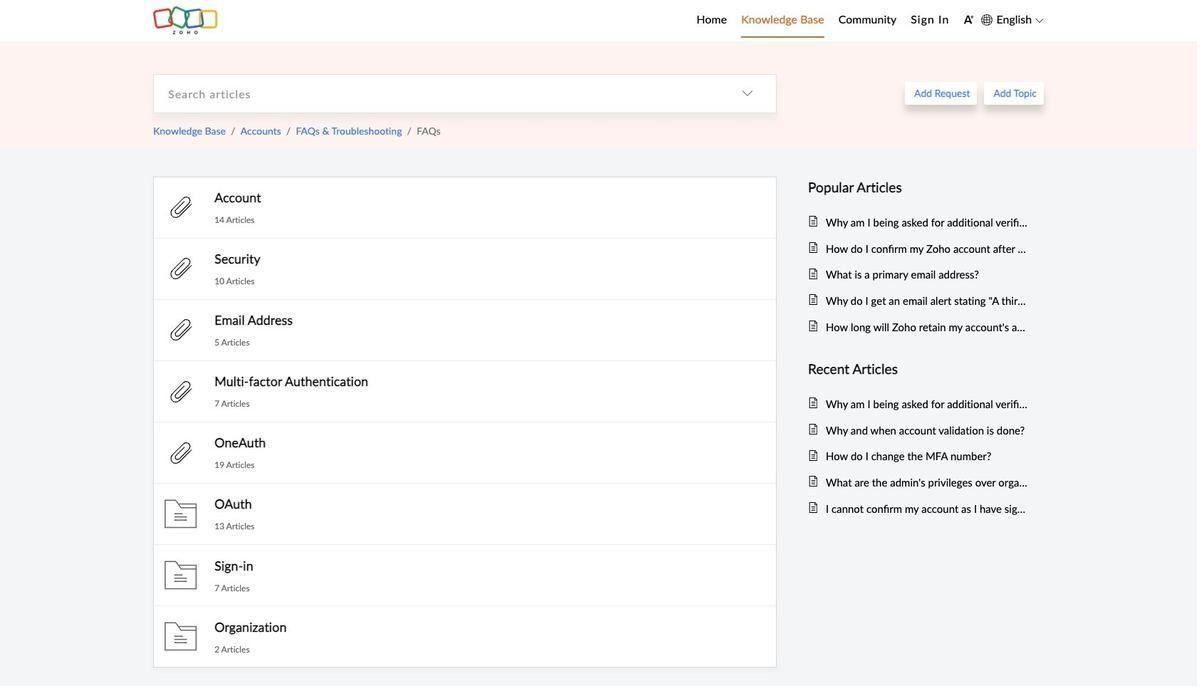 Task type: describe. For each thing, give the bounding box(es) containing it.
choose category element
[[719, 75, 776, 112]]

1 heading from the top
[[808, 177, 1030, 198]]

user preference image
[[964, 14, 975, 25]]

user preference element
[[964, 10, 975, 31]]



Task type: vqa. For each thing, say whether or not it's contained in the screenshot.
Align image
no



Task type: locate. For each thing, give the bounding box(es) containing it.
Search articles field
[[154, 75, 719, 112]]

1 vertical spatial heading
[[808, 358, 1030, 380]]

choose category image
[[742, 88, 753, 99]]

2 heading from the top
[[808, 358, 1030, 380]]

heading
[[808, 177, 1030, 198], [808, 358, 1030, 380]]

choose languages element
[[982, 11, 1044, 29]]

0 vertical spatial heading
[[808, 177, 1030, 198]]



